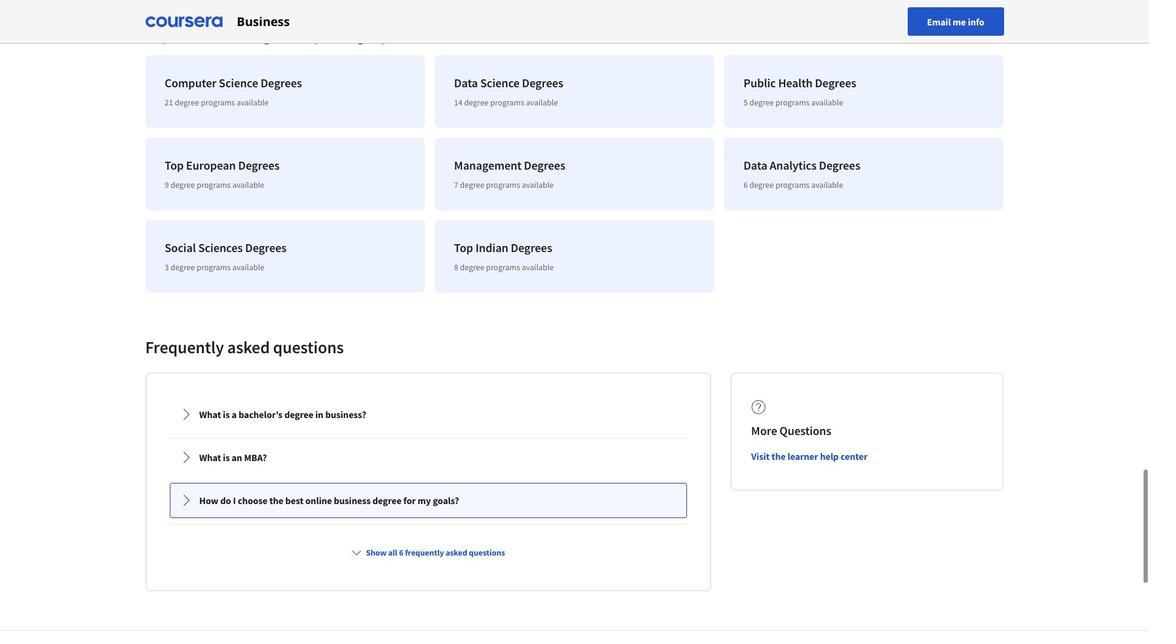 Task type: vqa. For each thing, say whether or not it's contained in the screenshot.
first the is from the top of the Collapsed "list"
yes



Task type: describe. For each thing, give the bounding box(es) containing it.
degree for data science degrees
[[464, 97, 489, 108]]

0 vertical spatial asked
[[227, 337, 270, 359]]

in
[[315, 409, 324, 421]]

degrees for computer science degrees
[[261, 75, 302, 90]]

degree for social sciences degrees
[[171, 262, 195, 273]]

programs for data analytics degrees
[[776, 180, 810, 190]]

degree for top indian degrees
[[460, 262, 485, 273]]

frequently asked questions element
[[136, 337, 1014, 602]]

8 degree programs available
[[454, 262, 554, 273]]

an
[[232, 452, 242, 464]]

available for top european degrees
[[232, 180, 264, 190]]

health
[[779, 75, 813, 90]]

social sciences degrees
[[165, 240, 287, 255]]

degree for data analytics degrees
[[750, 180, 774, 190]]

frequently
[[145, 337, 224, 359]]

a
[[232, 409, 237, 421]]

degrees for public health degrees
[[815, 75, 857, 90]]

degree for public health degrees
[[750, 97, 774, 108]]

7 degree programs available
[[454, 180, 554, 190]]

learner
[[788, 451, 819, 463]]

6 degree programs available
[[744, 180, 844, 190]]

questions
[[780, 423, 832, 439]]

available for public health degrees
[[812, 97, 844, 108]]

degree for computer science degrees
[[175, 97, 199, 108]]

how do i choose the best online business degree for my goals?
[[199, 495, 459, 507]]

i
[[233, 495, 236, 507]]

available for computer science degrees
[[237, 97, 269, 108]]

programs for computer science degrees
[[201, 97, 235, 108]]

top european degrees
[[165, 158, 280, 173]]

what is an mba? button
[[170, 441, 687, 475]]

show all 6 frequently asked questions button
[[347, 542, 510, 564]]

indian
[[476, 240, 509, 255]]

analytics
[[770, 158, 817, 173]]

science for data
[[480, 75, 520, 90]]

computer science degrees
[[165, 75, 302, 90]]

business
[[334, 495, 371, 507]]

programs for management degrees
[[486, 180, 520, 190]]

top indian degrees
[[454, 240, 552, 255]]

degrees for data science degrees
[[522, 75, 564, 90]]

degree inside 'dropdown button'
[[373, 495, 402, 507]]

data analytics degrees
[[744, 158, 861, 173]]

what is an mba?
[[199, 452, 267, 464]]

the inside 'dropdown button'
[[269, 495, 284, 507]]

mba?
[[244, 452, 267, 464]]

european
[[186, 158, 236, 173]]

available for data science degrees
[[526, 97, 558, 108]]

more
[[751, 423, 778, 439]]

show
[[366, 548, 387, 559]]

email me info button
[[908, 7, 1004, 36]]

my
[[418, 495, 431, 507]]

14
[[454, 97, 463, 108]]

degrees up 7 degree programs available at the top left
[[524, 158, 566, 173]]

3 degree programs available
[[165, 262, 264, 273]]

programs for public health degrees
[[776, 97, 810, 108]]

me
[[953, 15, 966, 28]]

social
[[165, 240, 196, 255]]

info
[[968, 15, 985, 28]]

top for top indian degrees
[[454, 240, 473, 255]]

5 degree programs available
[[744, 97, 844, 108]]

visit the learner help center link
[[751, 451, 868, 463]]

explore more degrees by category
[[145, 24, 389, 45]]

management
[[454, 158, 522, 173]]

business
[[237, 13, 290, 29]]

show all 6 frequently asked questions
[[366, 548, 505, 559]]

help
[[820, 451, 839, 463]]

email
[[927, 15, 951, 28]]



Task type: locate. For each thing, give the bounding box(es) containing it.
available down data science degrees
[[526, 97, 558, 108]]

degrees for social sciences degrees
[[245, 240, 287, 255]]

more questions
[[751, 423, 832, 439]]

data for data science degrees
[[454, 75, 478, 90]]

asked
[[227, 337, 270, 359], [446, 548, 467, 559]]

all
[[388, 548, 397, 559]]

0 horizontal spatial questions
[[273, 337, 344, 359]]

21
[[165, 97, 173, 108]]

degree right 14 at the top of page
[[464, 97, 489, 108]]

1 vertical spatial asked
[[446, 548, 467, 559]]

data for data analytics degrees
[[744, 158, 768, 173]]

0 horizontal spatial the
[[269, 495, 284, 507]]

1 horizontal spatial top
[[454, 240, 473, 255]]

programs for social sciences degrees
[[197, 262, 231, 273]]

questions
[[273, 337, 344, 359], [469, 548, 505, 559]]

degrees right analytics
[[819, 158, 861, 173]]

0 horizontal spatial asked
[[227, 337, 270, 359]]

degree right 7
[[460, 180, 485, 190]]

list containing computer science degrees
[[140, 50, 1009, 298]]

degrees for top indian degrees
[[511, 240, 552, 255]]

science up 14 degree programs available
[[480, 75, 520, 90]]

1 vertical spatial 6
[[399, 548, 404, 559]]

public
[[744, 75, 776, 90]]

what
[[199, 409, 221, 421], [199, 452, 221, 464]]

available down top indian degrees
[[522, 262, 554, 273]]

top for top european degrees
[[165, 158, 184, 173]]

0 vertical spatial what
[[199, 409, 221, 421]]

degree
[[175, 97, 199, 108], [464, 97, 489, 108], [750, 97, 774, 108], [171, 180, 195, 190], [460, 180, 485, 190], [750, 180, 774, 190], [171, 262, 195, 273], [460, 262, 485, 273], [284, 409, 314, 421], [373, 495, 402, 507]]

science up 21 degree programs available at left top
[[219, 75, 258, 90]]

available
[[237, 97, 269, 108], [526, 97, 558, 108], [812, 97, 844, 108], [232, 180, 264, 190], [522, 180, 554, 190], [812, 180, 844, 190], [232, 262, 264, 273], [522, 262, 554, 273]]

email me info
[[927, 15, 985, 28]]

explore
[[145, 24, 200, 45]]

1 horizontal spatial 6
[[744, 180, 748, 190]]

degrees
[[245, 24, 302, 45]]

available down social sciences degrees
[[232, 262, 264, 273]]

collapsed list
[[166, 394, 691, 528]]

programs down top indian degrees
[[486, 262, 520, 273]]

data left analytics
[[744, 158, 768, 173]]

0 vertical spatial top
[[165, 158, 184, 173]]

available down the computer science degrees
[[237, 97, 269, 108]]

programs down data science degrees
[[490, 97, 525, 108]]

1 vertical spatial what
[[199, 452, 221, 464]]

programs down the computer science degrees
[[201, 97, 235, 108]]

1 vertical spatial top
[[454, 240, 473, 255]]

top up 8 at the left top of the page
[[454, 240, 473, 255]]

6 down data analytics degrees
[[744, 180, 748, 190]]

degree right "9"
[[171, 180, 195, 190]]

0 horizontal spatial science
[[219, 75, 258, 90]]

what is a bachelor's degree in business? button
[[170, 398, 687, 432]]

1 what from the top
[[199, 409, 221, 421]]

1 horizontal spatial data
[[744, 158, 768, 173]]

3
[[165, 262, 169, 273]]

programs down management degrees
[[486, 180, 520, 190]]

degrees for top european degrees
[[238, 158, 280, 173]]

what for what is a bachelor's degree in business?
[[199, 409, 221, 421]]

computer
[[165, 75, 217, 90]]

6 inside show all 6 frequently asked questions dropdown button
[[399, 548, 404, 559]]

available down data analytics degrees
[[812, 180, 844, 190]]

coursera image
[[145, 12, 222, 31]]

degrees right european on the top of page
[[238, 158, 280, 173]]

1 vertical spatial is
[[223, 452, 230, 464]]

0 vertical spatial is
[[223, 409, 230, 421]]

goals?
[[433, 495, 459, 507]]

how do i choose the best online business degree for my goals? button
[[170, 484, 687, 518]]

degrees up 14 degree programs available
[[522, 75, 564, 90]]

2 what from the top
[[199, 452, 221, 464]]

degree right 8 at the left top of the page
[[460, 262, 485, 273]]

top
[[165, 158, 184, 173], [454, 240, 473, 255]]

1 horizontal spatial asked
[[446, 548, 467, 559]]

7
[[454, 180, 458, 190]]

2 is from the top
[[223, 452, 230, 464]]

list
[[140, 50, 1009, 298]]

degree for top european degrees
[[171, 180, 195, 190]]

category
[[326, 24, 389, 45]]

what for what is an mba?
[[199, 452, 221, 464]]

programs down health on the top of page
[[776, 97, 810, 108]]

frequently asked questions
[[145, 337, 344, 359]]

degree inside dropdown button
[[284, 409, 314, 421]]

programs for top indian degrees
[[486, 262, 520, 273]]

degree right the 5
[[750, 97, 774, 108]]

degrees up 8 degree programs available at the left of page
[[511, 240, 552, 255]]

online
[[305, 495, 332, 507]]

available for top indian degrees
[[522, 262, 554, 273]]

1 is from the top
[[223, 409, 230, 421]]

0 horizontal spatial top
[[165, 158, 184, 173]]

6
[[744, 180, 748, 190], [399, 548, 404, 559]]

what left an
[[199, 452, 221, 464]]

science
[[219, 75, 258, 90], [480, 75, 520, 90]]

9
[[165, 180, 169, 190]]

9 degree programs available
[[165, 180, 264, 190]]

the
[[772, 451, 786, 463], [269, 495, 284, 507]]

what is a bachelor's degree in business?
[[199, 409, 366, 421]]

degrees right health on the top of page
[[815, 75, 857, 90]]

programs down analytics
[[776, 180, 810, 190]]

available down management degrees
[[522, 180, 554, 190]]

center
[[841, 451, 868, 463]]

available for management degrees
[[522, 180, 554, 190]]

do
[[220, 495, 231, 507]]

available down public health degrees
[[812, 97, 844, 108]]

data science degrees
[[454, 75, 564, 90]]

14 degree programs available
[[454, 97, 558, 108]]

what left a
[[199, 409, 221, 421]]

0 vertical spatial the
[[772, 451, 786, 463]]

available for social sciences degrees
[[232, 262, 264, 273]]

programs for data science degrees
[[490, 97, 525, 108]]

bachelor's
[[239, 409, 283, 421]]

programs down european on the top of page
[[197, 180, 231, 190]]

5
[[744, 97, 748, 108]]

data up 14 at the top of page
[[454, 75, 478, 90]]

questions inside dropdown button
[[469, 548, 505, 559]]

degrees for data analytics degrees
[[819, 158, 861, 173]]

the left the best
[[269, 495, 284, 507]]

best
[[285, 495, 304, 507]]

is for an
[[223, 452, 230, 464]]

public health degrees
[[744, 75, 857, 90]]

business?
[[325, 409, 366, 421]]

science for computer
[[219, 75, 258, 90]]

1 horizontal spatial the
[[772, 451, 786, 463]]

asked inside show all 6 frequently asked questions dropdown button
[[446, 548, 467, 559]]

1 horizontal spatial questions
[[469, 548, 505, 559]]

2 science from the left
[[480, 75, 520, 90]]

programs down 'sciences'
[[197, 262, 231, 273]]

visit the learner help center
[[751, 451, 868, 463]]

by
[[305, 24, 323, 45]]

degrees down degrees at top left
[[261, 75, 302, 90]]

1 vertical spatial questions
[[469, 548, 505, 559]]

is for a
[[223, 409, 230, 421]]

data
[[454, 75, 478, 90], [744, 158, 768, 173]]

8
[[454, 262, 458, 273]]

choose
[[238, 495, 268, 507]]

1 science from the left
[[219, 75, 258, 90]]

for
[[404, 495, 416, 507]]

1 horizontal spatial science
[[480, 75, 520, 90]]

degree for management degrees
[[460, 180, 485, 190]]

0 vertical spatial 6
[[744, 180, 748, 190]]

more
[[203, 24, 241, 45]]

1 vertical spatial data
[[744, 158, 768, 173]]

0 horizontal spatial 6
[[399, 548, 404, 559]]

degrees right 'sciences'
[[245, 240, 287, 255]]

degrees
[[261, 75, 302, 90], [522, 75, 564, 90], [815, 75, 857, 90], [238, 158, 280, 173], [524, 158, 566, 173], [819, 158, 861, 173], [245, 240, 287, 255], [511, 240, 552, 255]]

0 vertical spatial questions
[[273, 337, 344, 359]]

degree right 3
[[171, 262, 195, 273]]

how
[[199, 495, 218, 507]]

visit
[[751, 451, 770, 463]]

available for data analytics degrees
[[812, 180, 844, 190]]

degree left in
[[284, 409, 314, 421]]

degree left for
[[373, 495, 402, 507]]

top up "9"
[[165, 158, 184, 173]]

programs
[[201, 97, 235, 108], [490, 97, 525, 108], [776, 97, 810, 108], [197, 180, 231, 190], [486, 180, 520, 190], [776, 180, 810, 190], [197, 262, 231, 273], [486, 262, 520, 273]]

degree down analytics
[[750, 180, 774, 190]]

is left a
[[223, 409, 230, 421]]

the right visit
[[772, 451, 786, 463]]

available down top european degrees
[[232, 180, 264, 190]]

1 vertical spatial the
[[269, 495, 284, 507]]

degree right 21
[[175, 97, 199, 108]]

0 vertical spatial data
[[454, 75, 478, 90]]

is left an
[[223, 452, 230, 464]]

programs for top european degrees
[[197, 180, 231, 190]]

0 horizontal spatial data
[[454, 75, 478, 90]]

frequently
[[405, 548, 444, 559]]

21 degree programs available
[[165, 97, 269, 108]]

6 right all
[[399, 548, 404, 559]]

sciences
[[198, 240, 243, 255]]

management degrees
[[454, 158, 566, 173]]

is
[[223, 409, 230, 421], [223, 452, 230, 464]]



